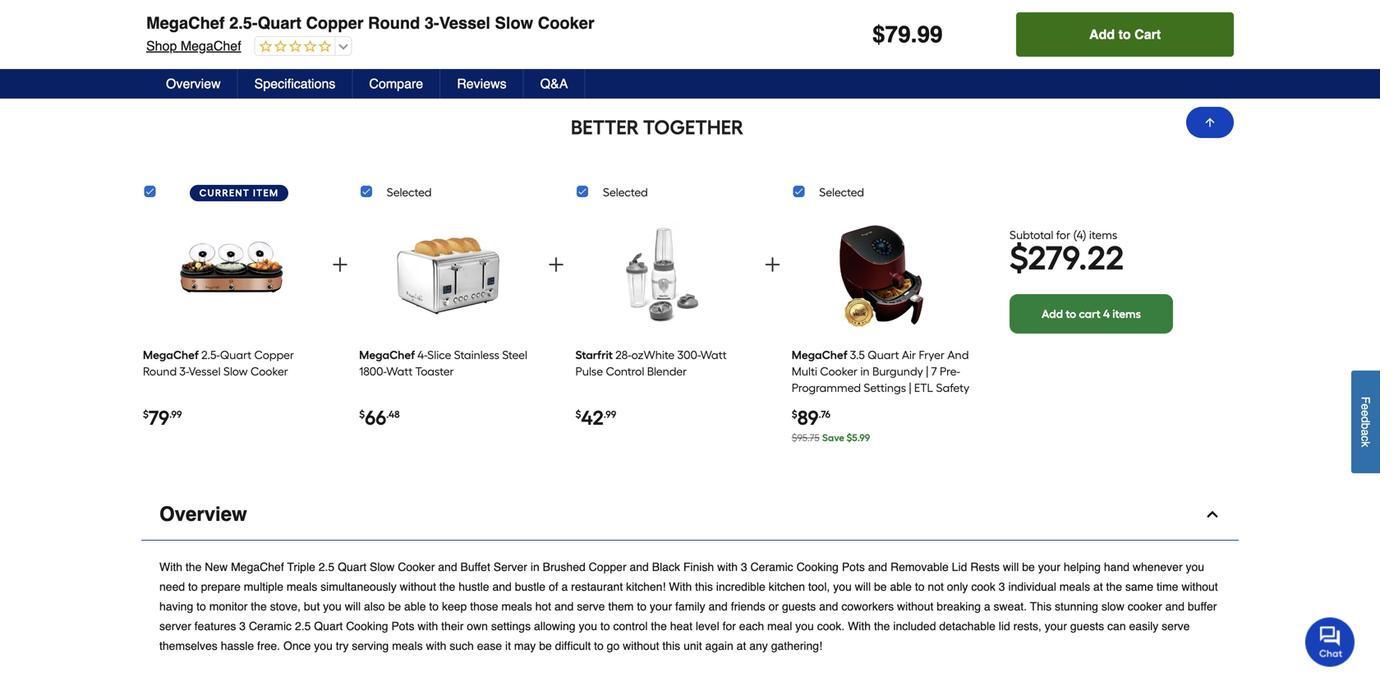 Task type: locate. For each thing, give the bounding box(es) containing it.
1 horizontal spatial 79
[[885, 21, 911, 48]]

settings
[[864, 381, 906, 395]]

you up difficult
[[579, 620, 597, 633]]

to up features
[[196, 600, 206, 613]]

0 horizontal spatial of
[[549, 580, 558, 593]]

1 horizontal spatial for
[[1056, 228, 1071, 242]]

quart down megachef 2.5-quart copper round 3-vessel slow cooker image
[[220, 348, 252, 362]]

able left keep
[[404, 600, 426, 613]]

able
[[890, 580, 912, 593], [404, 600, 426, 613]]

0 vertical spatial or
[[1065, 0, 1076, 12]]

0 horizontal spatial add
[[1042, 307, 1063, 321]]

1 vertical spatial watt
[[386, 364, 413, 378]]

0 vertical spatial it
[[1103, 0, 1109, 12]]

0 vertical spatial 2.5
[[319, 560, 335, 573]]

friends
[[731, 600, 766, 613]]

better together
[[571, 115, 744, 139]]

included
[[893, 620, 936, 633]]

pots up coworkers
[[842, 560, 865, 573]]

$95.75
[[792, 432, 820, 444]]

also
[[364, 600, 385, 613]]

at left any
[[737, 639, 746, 652]]

1 vertical spatial this
[[663, 639, 680, 652]]

1 vertical spatial overview button
[[141, 489, 1239, 541]]

e up b
[[1359, 410, 1373, 416]]

ceramic up the kitchen
[[751, 560, 793, 573]]

slow for with the new megachef triple 2.5 quart slow cooker and buffet server in brushed copper and black finish with 3 ceramic cooking pots and removable lid rests will be your helping hand whenever you need to prepare multiple meals simultaneously without the hustle and bustle of a restaurant kitchen! with this incredible kitchen tool, you will be able to not only cook 3 individual meals at the same time without having to monitor the stove, but you will also be able to keep those meals hot and serve them to your family and friends or guests and coworkers without breaking a sweat. this stunning slow cooker and buffer server features 3 ceramic 2.5 quart cooking pots with their own settings allowing you to control the heat level for each meal you cook. with the included detachable lid rests, your guests can easily serve themselves hassle free. once you try serving meals with such ease it may be difficult to go without this unit again at any gathering!
[[370, 560, 395, 573]]

or
[[1065, 0, 1076, 12], [769, 600, 779, 613]]

of right free
[[1191, 0, 1200, 12]]

2.5 right triple
[[319, 560, 335, 573]]

.99 inside $ 79 .99
[[169, 408, 182, 420]]

79 down the return
[[885, 21, 911, 48]]

1 horizontal spatial able
[[890, 580, 912, 593]]

you
[[1186, 560, 1205, 573], [833, 580, 852, 593], [323, 600, 342, 613], [579, 620, 597, 633], [796, 620, 814, 633], [314, 639, 333, 652]]

a down brushed
[[562, 580, 568, 593]]

| left non-
[[826, 397, 828, 411]]

1 vertical spatial add
[[1042, 307, 1063, 321]]

0 horizontal spatial #
[[167, 25, 173, 38]]

0 vertical spatial 79
[[885, 21, 911, 48]]

new
[[205, 560, 228, 573]]

1 horizontal spatial it
[[1103, 0, 1109, 12]]

2.5 up once
[[295, 620, 311, 633]]

0 vertical spatial this
[[695, 580, 713, 593]]

$ for $ 79 . 99
[[873, 21, 885, 48]]

1 # from the left
[[167, 25, 173, 38]]

66 list item
[[359, 209, 537, 453]]

to left 'us'
[[1140, 0, 1149, 12]]

slow
[[1102, 600, 1125, 613]]

1 vertical spatial ceramic
[[249, 620, 292, 633]]

to inside button
[[1119, 27, 1131, 42]]

1 vertical spatial pots
[[391, 620, 414, 633]]

and up the level at the right bottom
[[709, 600, 728, 613]]

1 vertical spatial 4
[[1103, 307, 1110, 321]]

1 vertical spatial in
[[531, 560, 540, 573]]

0 vertical spatial 3
[[741, 560, 747, 573]]

0 horizontal spatial watt
[[386, 364, 413, 378]]

simultaneously
[[321, 580, 397, 593]]

1 vertical spatial guests
[[1070, 620, 1104, 633]]

1 vertical spatial with
[[418, 620, 438, 633]]

0 horizontal spatial 79
[[149, 406, 169, 430]]

0 vertical spatial at
[[1094, 580, 1103, 593]]

1 vertical spatial it
[[505, 639, 511, 652]]

| left oil-
[[883, 397, 885, 411]]

$ inside $ 42 .99
[[576, 408, 581, 420]]

meals
[[287, 580, 317, 593], [1060, 580, 1090, 593], [501, 600, 532, 613], [392, 639, 423, 652]]

current item
[[199, 187, 279, 199]]

2 # from the left
[[263, 25, 269, 38]]

themselves
[[159, 639, 218, 652]]

0 vertical spatial a
[[1359, 429, 1373, 435]]

66
[[365, 406, 386, 430]]

add for add to cart
[[1090, 27, 1115, 42]]

cooker inside with the new megachef triple 2.5 quart slow cooker and buffet server in brushed copper and black finish with 3 ceramic cooking pots and removable lid rests will be your helping hand whenever you need to prepare multiple meals simultaneously without the hustle and bustle of a restaurant kitchen! with this incredible kitchen tool, you will be able to not only cook 3 individual meals at the same time without having to monitor the stove, but you will also be able to keep those meals hot and serve them to your family and friends or guests and coworkers without breaking a sweat. this stunning slow cooker and buffer server features 3 ceramic 2.5 quart cooking pots with their own settings allowing you to control the heat level for each meal you cook. with the included detachable lid rests, your guests can easily serve themselves hassle free. once you try serving meals with such ease it may be difficult to go without this unit again at any gathering!
[[398, 560, 435, 573]]

with
[[717, 560, 738, 573], [418, 620, 438, 633], [426, 639, 446, 652]]

1 .99 from the left
[[169, 408, 182, 420]]

quart up burgundy at the right of the page
[[868, 348, 899, 362]]

round inside 2.5-quart copper round 3-vessel slow cooker
[[143, 364, 177, 378]]

0 horizontal spatial selected
[[387, 185, 432, 199]]

megachef 2.5-quart copper round 3-vessel slow cooker image
[[179, 214, 285, 334]]

1 vertical spatial at
[[737, 639, 746, 652]]

it inside with the new megachef triple 2.5 quart slow cooker and buffet server in brushed copper and black finish with 3 ceramic cooking pots and removable lid rests will be your helping hand whenever you need to prepare multiple meals simultaneously without the hustle and bustle of a restaurant kitchen! with this incredible kitchen tool, you will be able to not only cook 3 individual meals at the same time without having to monitor the stove, but you will also be able to keep those meals hot and serve them to your family and friends or guests and coworkers without breaking a sweat. this stunning slow cooker and buffer server features 3 ceramic 2.5 quart cooking pots with their own settings allowing you to control the heat level for each meal you cook. with the included detachable lid rests, your guests can easily serve themselves hassle free. once you try serving meals with such ease it may be difficult to go without this unit again at any gathering!
[[505, 639, 511, 652]]

lid
[[952, 560, 967, 573]]

the
[[186, 560, 202, 573], [439, 580, 455, 593], [1106, 580, 1122, 593], [251, 600, 267, 613], [651, 620, 667, 633], [874, 620, 890, 633]]

1 horizontal spatial ceramic
[[751, 560, 793, 573]]

reviews button
[[441, 69, 524, 99]]

guests down stunning
[[1070, 620, 1104, 633]]

0 horizontal spatial .99
[[169, 408, 182, 420]]

.99 down 2.5-quart copper round 3-vessel slow cooker at the left bottom of the page
[[169, 408, 182, 420]]

0 vertical spatial watt
[[701, 348, 727, 362]]

2 plus image from the left
[[547, 255, 566, 275]]

prepare
[[201, 580, 241, 593]]

.99 for 42
[[604, 408, 616, 420]]

$ inside $ 66 .48
[[359, 408, 365, 420]]

1 vertical spatial cooking
[[797, 560, 839, 573]]

0 horizontal spatial guests
[[782, 600, 816, 613]]

$ 42 .99
[[576, 406, 616, 430]]

in down the 3.5
[[861, 364, 870, 378]]

f e e d b a c k button
[[1352, 370, 1380, 473]]

or up "meal"
[[769, 600, 779, 613]]

serve
[[577, 600, 605, 613], [1162, 620, 1190, 633]]

0 horizontal spatial plus image
[[330, 255, 350, 275]]

1 vertical spatial with
[[669, 580, 692, 593]]

for left (
[[1056, 228, 1071, 242]]

copper inside 2.5-quart copper round 3-vessel slow cooker
[[254, 348, 294, 362]]

quart inside 2.5-quart copper round 3-vessel slow cooker
[[220, 348, 252, 362]]

quart up specifications on the top
[[258, 14, 301, 32]]

.22
[[1079, 238, 1124, 278]]

quart inside megachef 2.5-quart copper round 3-vessel slow cooker item # 5269077 | model # 849116002m
[[253, 0, 297, 19]]

0 vertical spatial add
[[1090, 27, 1115, 42]]

blender
[[647, 364, 687, 378]]

3 selected from the left
[[819, 185, 864, 199]]

| left the model
[[221, 25, 224, 38]]

slow inside megachef 2.5-quart copper round 3-vessel slow cooker item # 5269077 | model # 849116002m
[[490, 0, 528, 19]]

in inside with the new megachef triple 2.5 quart slow cooker and buffet server in brushed copper and black finish with 3 ceramic cooking pots and removable lid rests will be your helping hand whenever you need to prepare multiple meals simultaneously without the hustle and bustle of a restaurant kitchen! with this incredible kitchen tool, you will be able to not only cook 3 individual meals at the same time without having to monitor the stove, but you will also be able to keep those meals hot and serve them to your family and friends or guests and coworkers without breaking a sweat. this stunning slow cooker and buffer server features 3 ceramic 2.5 quart cooking pots with their own settings allowing you to control the heat level for each meal you cook. with the included detachable lid rests, your guests can easily serve themselves hassle free. once you try serving meals with such ease it may be difficult to go without this unit again at any gathering!
[[531, 560, 540, 573]]

1 horizontal spatial serve
[[1162, 620, 1190, 633]]

meals right "serving"
[[392, 639, 423, 652]]

3.5
[[850, 348, 865, 362]]

0 horizontal spatial it
[[505, 639, 511, 652]]

back
[[1112, 0, 1136, 12]]

it inside return your new, unused item in-store or ship it back to us free of charge.
[[1103, 0, 1109, 12]]

settings
[[491, 620, 531, 633]]

megachef
[[141, 0, 220, 19], [146, 14, 225, 32], [181, 38, 241, 53], [176, 46, 236, 61], [143, 348, 199, 362], [359, 348, 415, 362], [792, 348, 848, 362], [231, 560, 284, 573]]

79 inside list item
[[149, 406, 169, 430]]

0 vertical spatial able
[[890, 580, 912, 593]]

k
[[1359, 441, 1373, 447]]

slow inside with the new megachef triple 2.5 quart slow cooker and buffet server in brushed copper and black finish with 3 ceramic cooking pots and removable lid rests will be your helping hand whenever you need to prepare multiple meals simultaneously without the hustle and bustle of a restaurant kitchen! with this incredible kitchen tool, you will be able to not only cook 3 individual meals at the same time without having to monitor the stove, but you will also be able to keep those meals hot and serve them to your family and friends or guests and coworkers without breaking a sweat. this stunning slow cooker and buffer server features 3 ceramic 2.5 quart cooking pots with their own settings allowing you to control the heat level for each meal you cook. with the included detachable lid rests, your guests can easily serve themselves hassle free. once you try serving meals with such ease it may be difficult to go without this unit again at any gathering!
[[370, 560, 395, 573]]

in up bustle
[[531, 560, 540, 573]]

plus image
[[330, 255, 350, 275], [547, 255, 566, 275]]

without up buffer
[[1182, 580, 1218, 593]]

zero stars image
[[255, 39, 332, 55], [250, 46, 327, 61]]

f
[[1359, 396, 1373, 404]]

add to cart 4 items link
[[1010, 294, 1173, 333]]

$ inside '$ 89 .76'
[[792, 408, 798, 420]]

0 horizontal spatial 2.5
[[295, 620, 311, 633]]

ozwhite
[[632, 348, 675, 362]]

1 vertical spatial 79
[[149, 406, 169, 430]]

3-
[[420, 0, 434, 19], [425, 14, 439, 32], [180, 364, 189, 378]]

3 up 'hassle'
[[239, 620, 246, 633]]

this left unit
[[663, 639, 680, 652]]

ease
[[477, 639, 502, 652]]

e up d at the bottom
[[1359, 404, 1373, 410]]

$ for $ 79 .99
[[143, 408, 149, 420]]

finish
[[683, 560, 714, 573]]

4-slice stainless steel 1800-watt toaster
[[359, 348, 527, 378]]

1 horizontal spatial add
[[1090, 27, 1115, 42]]

at up slow
[[1094, 580, 1103, 593]]

3 right cook
[[999, 580, 1005, 593]]

megachef  3.5 quart air fryer and multi cooker in burgundy | 7 pre-programmed settings | etl safety listed | non-stick | oil-less cooking image
[[827, 214, 934, 334]]

you right whenever
[[1186, 560, 1205, 573]]

free.
[[257, 639, 280, 652]]

5269077
[[173, 25, 218, 38]]

1 vertical spatial overview
[[159, 503, 247, 525]]

f e e d b a c k
[[1359, 396, 1373, 447]]

for
[[1056, 228, 1071, 242], [723, 620, 736, 633]]

them
[[608, 600, 634, 613]]

selected for 42
[[603, 185, 648, 199]]

air
[[902, 348, 916, 362]]

will up coworkers
[[855, 580, 871, 593]]

overview down 5269077
[[166, 76, 221, 91]]

$ inside $ 79 .99
[[143, 408, 149, 420]]

copper inside megachef 2.5-quart copper round 3-vessel slow cooker item # 5269077 | model # 849116002m
[[301, 0, 359, 19]]

3- for megachef 2.5-quart copper round 3-vessel slow cooker item # 5269077 | model # 849116002m
[[420, 0, 434, 19]]

or inside with the new megachef triple 2.5 quart slow cooker and buffet server in brushed copper and black finish with 3 ceramic cooking pots and removable lid rests will be your helping hand whenever you need to prepare multiple meals simultaneously without the hustle and bustle of a restaurant kitchen! with this incredible kitchen tool, you will be able to not only cook 3 individual meals at the same time without having to monitor the stove, but you will also be able to keep those meals hot and serve them to your family and friends or guests and coworkers without breaking a sweat. this stunning slow cooker and buffer server features 3 ceramic 2.5 quart cooking pots with their own settings allowing you to control the heat level for each meal you cook. with the included detachable lid rests, your guests can easily serve themselves hassle free. once you try serving meals with such ease it may be difficult to go without this unit again at any gathering!
[[769, 600, 779, 613]]

1 horizontal spatial .99
[[604, 408, 616, 420]]

0 vertical spatial for
[[1056, 228, 1071, 242]]

overview button down 5269077
[[150, 69, 238, 99]]

0 vertical spatial of
[[1191, 0, 1200, 12]]

1 horizontal spatial in
[[861, 364, 870, 378]]

1 horizontal spatial this
[[695, 580, 713, 593]]

add left cart on the right top
[[1042, 307, 1063, 321]]

heart outline image
[[364, 44, 384, 63]]

1 horizontal spatial watt
[[701, 348, 727, 362]]

stainless
[[454, 348, 500, 362]]

starfrit 28-ozwhite 300-watt pulse control blender image
[[611, 214, 718, 334]]

89 list item
[[792, 209, 970, 453]]

watt right "ozwhite"
[[701, 348, 727, 362]]

be right may
[[539, 639, 552, 652]]

learn
[[909, 15, 939, 28]]

3
[[741, 560, 747, 573], [999, 580, 1005, 593], [239, 620, 246, 633]]

megachef inside 66 'list item'
[[359, 348, 415, 362]]

any
[[750, 639, 768, 652]]

1 vertical spatial for
[[723, 620, 736, 633]]

with left such in the left bottom of the page
[[426, 639, 446, 652]]

1 horizontal spatial 3
[[741, 560, 747, 573]]

selected
[[387, 185, 432, 199], [603, 185, 648, 199], [819, 185, 864, 199]]

serve down the restaurant
[[577, 600, 605, 613]]

slow for megachef 2.5-quart copper round 3-vessel slow cooker
[[495, 14, 533, 32]]

1 horizontal spatial selected
[[603, 185, 648, 199]]

guests down the kitchen
[[782, 600, 816, 613]]

copper
[[301, 0, 359, 19], [306, 14, 364, 32], [254, 348, 294, 362], [589, 560, 627, 573]]

sweat.
[[994, 600, 1027, 613]]

b
[[1359, 423, 1373, 429]]

42 list item
[[576, 209, 753, 453]]

0 horizontal spatial for
[[723, 620, 736, 633]]

it right 'ship'
[[1103, 0, 1109, 12]]

level
[[696, 620, 719, 633]]

pots left their
[[391, 620, 414, 633]]

programmed
[[792, 381, 861, 395]]

0 vertical spatial with
[[717, 560, 738, 573]]

slow inside 2.5-quart copper round 3-vessel slow cooker
[[223, 364, 248, 378]]

99
[[917, 21, 943, 48]]

cooking down "listed"
[[792, 414, 836, 428]]

megachef inside 89 list item
[[792, 348, 848, 362]]

quart up the 849116002m
[[253, 0, 297, 19]]

2 horizontal spatial selected
[[819, 185, 864, 199]]

listed
[[792, 397, 823, 411]]

able down removable on the right of the page
[[890, 580, 912, 593]]

1 vertical spatial or
[[769, 600, 779, 613]]

0 horizontal spatial with
[[159, 560, 182, 573]]

with up incredible
[[717, 560, 738, 573]]

items inside subtotal for ( 4 ) items $ 279 .22
[[1089, 228, 1118, 242]]

3- up 'compare'
[[420, 0, 434, 19]]

1 horizontal spatial a
[[984, 600, 991, 613]]

1 vertical spatial a
[[562, 580, 568, 593]]

this
[[695, 580, 713, 593], [663, 639, 680, 652]]

1 vertical spatial of
[[549, 580, 558, 593]]

1 vertical spatial items
[[1113, 307, 1141, 321]]

2.5- inside megachef 2.5-quart copper round 3-vessel slow cooker item # 5269077 | model # 849116002m
[[224, 0, 253, 19]]

1 horizontal spatial 4
[[1103, 307, 1110, 321]]

will
[[1003, 560, 1019, 573], [855, 580, 871, 593], [345, 600, 361, 613]]

$
[[873, 21, 885, 48], [1010, 238, 1028, 278], [143, 408, 149, 420], [359, 408, 365, 420], [576, 408, 581, 420], [792, 408, 798, 420], [847, 432, 852, 444]]

megachef inside megachef 2.5-quart copper round 3-vessel slow cooker item # 5269077 | model # 849116002m
[[141, 0, 220, 19]]

cooker inside megachef 2.5-quart copper round 3-vessel slow cooker item # 5269077 | model # 849116002m
[[533, 0, 590, 19]]

round inside megachef 2.5-quart copper round 3-vessel slow cooker item # 5269077 | model # 849116002m
[[363, 0, 415, 19]]

but
[[304, 600, 320, 613]]

pots
[[842, 560, 865, 573], [391, 620, 414, 633]]

1 vertical spatial able
[[404, 600, 426, 613]]

subtotal for ( 4 ) items $ 279 .22
[[1010, 228, 1124, 278]]

with
[[159, 560, 182, 573], [669, 580, 692, 593], [848, 620, 871, 633]]

79 down 2.5-quart copper round 3-vessel slow cooker at the left bottom of the page
[[149, 406, 169, 430]]

of up hot
[[549, 580, 558, 593]]

again
[[705, 639, 734, 652]]

1 vertical spatial serve
[[1162, 620, 1190, 633]]

together
[[643, 115, 744, 139]]

vessel for megachef 2.5-quart copper round 3-vessel slow cooker
[[439, 14, 490, 32]]

to left not
[[915, 580, 925, 593]]

individual
[[1009, 580, 1056, 593]]

2 vertical spatial 3
[[239, 620, 246, 633]]

watt left toaster
[[386, 364, 413, 378]]

0 vertical spatial pots
[[842, 560, 865, 573]]

overview button
[[150, 69, 238, 99], [141, 489, 1239, 541]]

add inside button
[[1090, 27, 1115, 42]]

0 vertical spatial cooking
[[792, 414, 836, 428]]

own
[[467, 620, 488, 633]]

vessel inside megachef 2.5-quart copper round 3-vessel slow cooker item # 5269077 | model # 849116002m
[[434, 0, 486, 19]]

quart inside 3.5 quart air fryer and multi cooker in burgundy | 7 pre- programmed settings | etl safety listed | non-stick | oil-less cooking
[[868, 348, 899, 362]]

the up keep
[[439, 580, 455, 593]]

guests
[[782, 600, 816, 613], [1070, 620, 1104, 633]]

1 vertical spatial will
[[855, 580, 871, 593]]

ceramic up "free."
[[249, 620, 292, 633]]

1 vertical spatial 3
[[999, 580, 1005, 593]]

1 horizontal spatial will
[[855, 580, 871, 593]]

to left the cart
[[1119, 27, 1131, 42]]

be up 'individual'
[[1022, 560, 1035, 573]]

2 horizontal spatial a
[[1359, 429, 1373, 435]]

with up need
[[159, 560, 182, 573]]

will right rests
[[1003, 560, 1019, 573]]

without down the control
[[623, 639, 659, 652]]

a down cook
[[984, 600, 991, 613]]

cook.
[[817, 620, 845, 633]]

item
[[141, 25, 164, 38]]

not
[[928, 580, 944, 593]]

to inside return your new, unused item in-store or ship it back to us free of charge.
[[1140, 0, 1149, 12]]

server
[[159, 620, 191, 633]]

the left new
[[186, 560, 202, 573]]

be up coworkers
[[874, 580, 887, 593]]

keep
[[442, 600, 467, 613]]

megachef 4-slice stainless steel 1800-watt toaster image
[[395, 214, 502, 334]]

watt inside the 4-slice stainless steel 1800-watt toaster
[[386, 364, 413, 378]]

# right the model
[[263, 25, 269, 38]]

2.5-
[[224, 0, 253, 19], [229, 14, 258, 32], [201, 348, 220, 362]]

0 horizontal spatial or
[[769, 600, 779, 613]]

serve right easily
[[1162, 620, 1190, 633]]

4 inside subtotal for ( 4 ) items $ 279 .22
[[1077, 228, 1083, 242]]

items right cart on the right top
[[1113, 307, 1141, 321]]

2 selected from the left
[[603, 185, 648, 199]]

for right the level at the right bottom
[[723, 620, 736, 633]]

1 horizontal spatial #
[[263, 25, 269, 38]]

a
[[1359, 429, 1373, 435], [562, 580, 568, 593], [984, 600, 991, 613]]

it left may
[[505, 639, 511, 652]]

0 vertical spatial with
[[159, 560, 182, 573]]

control
[[606, 364, 644, 378]]

cooking up tool, on the right of page
[[797, 560, 839, 573]]

a inside button
[[1359, 429, 1373, 435]]

unit
[[684, 639, 702, 652]]

add down 'ship'
[[1090, 27, 1115, 42]]

free
[[1168, 0, 1188, 12]]

0 horizontal spatial a
[[562, 580, 568, 593]]

2 vertical spatial with
[[848, 620, 871, 633]]

black
[[652, 560, 680, 573]]

3- inside megachef 2.5-quart copper round 3-vessel slow cooker item # 5269077 | model # 849116002m
[[420, 0, 434, 19]]

4 for add to cart 4 items
[[1103, 307, 1110, 321]]

.99 down control
[[604, 408, 616, 420]]

this down finish
[[695, 580, 713, 593]]

1 plus image from the left
[[330, 255, 350, 275]]

1 horizontal spatial guests
[[1070, 620, 1104, 633]]

plus image for 66
[[547, 255, 566, 275]]

0 vertical spatial in
[[861, 364, 870, 378]]

2 .99 from the left
[[604, 408, 616, 420]]

3- up compare 'button'
[[425, 14, 439, 32]]

.99 inside $ 42 .99
[[604, 408, 616, 420]]

compare button
[[353, 69, 441, 99]]

0 horizontal spatial 4
[[1077, 228, 1083, 242]]

1 selected from the left
[[387, 185, 432, 199]]

vessel
[[434, 0, 486, 19], [439, 14, 490, 32], [189, 364, 221, 378]]

0 horizontal spatial this
[[663, 639, 680, 652]]

4
[[1077, 228, 1083, 242], [1103, 307, 1110, 321]]

1 horizontal spatial plus image
[[547, 255, 566, 275]]

0 vertical spatial serve
[[577, 600, 605, 613]]

0 horizontal spatial ceramic
[[249, 620, 292, 633]]

2 horizontal spatial 3
[[999, 580, 1005, 593]]

of inside return your new, unused item in-store or ship it back to us free of charge.
[[1191, 0, 1200, 12]]

1 horizontal spatial of
[[1191, 0, 1200, 12]]

overview button up finish
[[141, 489, 1239, 541]]

0 vertical spatial items
[[1089, 228, 1118, 242]]

2 vertical spatial will
[[345, 600, 361, 613]]

0 horizontal spatial pots
[[391, 620, 414, 633]]

of inside with the new megachef triple 2.5 quart slow cooker and buffet server in brushed copper and black finish with 3 ceramic cooking pots and removable lid rests will be your helping hand whenever you need to prepare multiple meals simultaneously without the hustle and bustle of a restaurant kitchen! with this incredible kitchen tool, you will be able to not only cook 3 individual meals at the same time without having to monitor the stove, but you will also be able to keep those meals hot and serve them to your family and friends or guests and coworkers without breaking a sweat. this stunning slow cooker and buffer server features 3 ceramic 2.5 quart cooking pots with their own settings allowing you to control the heat level for each meal you cook. with the included detachable lid rests, your guests can easily serve themselves hassle free. once you try serving meals with such ease it may be difficult to go without this unit again at any gathering!
[[549, 580, 558, 593]]

meals down triple
[[287, 580, 317, 593]]



Task type: describe. For each thing, give the bounding box(es) containing it.
allowing
[[534, 620, 576, 633]]

return your new, unused item in-store or ship it back to us free of charge.
[[868, 0, 1200, 28]]

2 horizontal spatial will
[[1003, 560, 1019, 573]]

cooker inside 2.5-quart copper round 3-vessel slow cooker
[[251, 364, 288, 378]]

can
[[1108, 620, 1126, 633]]

| inside megachef 2.5-quart copper round 3-vessel slow cooker item # 5269077 | model # 849116002m
[[221, 25, 224, 38]]

better
[[571, 115, 639, 139]]

helping
[[1064, 560, 1101, 573]]

rests,
[[1014, 620, 1042, 633]]

to right need
[[188, 580, 198, 593]]

overview for topmost overview button
[[166, 76, 221, 91]]

quart up simultaneously
[[338, 560, 367, 573]]

.76
[[819, 408, 831, 420]]

and right hot
[[555, 600, 574, 613]]

for inside with the new megachef triple 2.5 quart slow cooker and buffet server in brushed copper and black finish with 3 ceramic cooking pots and removable lid rests will be your helping hand whenever you need to prepare multiple meals simultaneously without the hustle and bustle of a restaurant kitchen! with this incredible kitchen tool, you will be able to not only cook 3 individual meals at the same time without having to monitor the stove, but you will also be able to keep those meals hot and serve them to your family and friends or guests and coworkers without breaking a sweat. this stunning slow cooker and buffer server features 3 ceramic 2.5 quart cooking pots with their own settings allowing you to control the heat level for each meal you cook. with the included detachable lid rests, your guests can easily serve themselves hassle free. once you try serving meals with such ease it may be difficult to go without this unit again at any gathering!
[[723, 620, 736, 633]]

$ for $ 89 .76
[[792, 408, 798, 420]]

your down kitchen! on the bottom left of the page
[[650, 600, 672, 613]]

7
[[931, 364, 937, 378]]

cooker inside 3.5 quart air fryer and multi cooker in burgundy | 7 pre- programmed settings | etl safety listed | non-stick | oil-less cooking
[[820, 364, 858, 378]]

be right the also at the bottom left of page
[[388, 600, 401, 613]]

$ 79 . 99
[[873, 21, 943, 48]]

coworkers
[[842, 600, 894, 613]]

2 vertical spatial cooking
[[346, 620, 388, 633]]

features
[[195, 620, 236, 633]]

only
[[947, 580, 968, 593]]

in inside 3.5 quart air fryer and multi cooker in burgundy | 7 pre- programmed settings | etl safety listed | non-stick | oil-less cooking
[[861, 364, 870, 378]]

vessel for megachef 2.5-quart copper round 3-vessel slow cooker item # 5269077 | model # 849116002m
[[434, 0, 486, 19]]

you up gathering!
[[796, 620, 814, 633]]

serving
[[352, 639, 389, 652]]

buffet
[[461, 560, 490, 573]]

overview for the bottommost overview button
[[159, 503, 247, 525]]

79 for .
[[885, 21, 911, 48]]

cooker for megachef 2.5-quart copper round 3-vessel slow cooker
[[538, 14, 595, 32]]

2 horizontal spatial with
[[848, 620, 871, 633]]

selected for 66
[[387, 185, 432, 199]]

chevron up image
[[1205, 506, 1221, 523]]

$ for $ 42 .99
[[576, 408, 581, 420]]

1 e from the top
[[1359, 404, 1373, 410]]

0 vertical spatial overview button
[[150, 69, 238, 99]]

28-ozwhite 300-watt pulse control blender
[[576, 348, 727, 378]]

to down kitchen! on the bottom left of the page
[[637, 600, 647, 613]]

rests
[[971, 560, 1000, 573]]

$ inside subtotal for ( 4 ) items $ 279 .22
[[1010, 238, 1028, 278]]

etl
[[914, 381, 933, 395]]

your down this
[[1045, 620, 1067, 633]]

kitchen
[[769, 580, 805, 593]]

1 horizontal spatial pots
[[842, 560, 865, 573]]

1 horizontal spatial 2.5
[[319, 560, 335, 573]]

round for megachef 2.5-quart copper round 3-vessel slow cooker item # 5269077 | model # 849116002m
[[363, 0, 415, 19]]

copper inside with the new megachef triple 2.5 quart slow cooker and buffet server in brushed copper and black finish with 3 ceramic cooking pots and removable lid rests will be your helping hand whenever you need to prepare multiple meals simultaneously without the hustle and bustle of a restaurant kitchen! with this incredible kitchen tool, you will be able to not only cook 3 individual meals at the same time without having to monitor the stove, but you will also be able to keep those meals hot and serve them to your family and friends or guests and coworkers without breaking a sweat. this stunning slow cooker and buffer server features 3 ceramic 2.5 quart cooking pots with their own settings allowing you to control the heat level for each meal you cook. with the included detachable lid rests, your guests can easily serve themselves hassle free. once you try serving meals with such ease it may be difficult to go without this unit again at any gathering!
[[589, 560, 627, 573]]

plus image
[[763, 255, 783, 275]]

0 vertical spatial guests
[[782, 600, 816, 613]]

cooker
[[1128, 600, 1162, 613]]

item number 5 2 6 9 0 7 7 and model number 8 4 9 1 1 6 0 0 2 m element
[[141, 23, 1239, 39]]

0 horizontal spatial serve
[[577, 600, 605, 613]]

.48
[[386, 408, 400, 420]]

megachef inside 79 list item
[[143, 348, 199, 362]]

0 horizontal spatial will
[[345, 600, 361, 613]]

hassle
[[221, 639, 254, 652]]

the up slow
[[1106, 580, 1122, 593]]

to left cart on the right top
[[1066, 307, 1077, 321]]

$ for $ 66 .48
[[359, 408, 365, 420]]

and left buffet
[[438, 560, 457, 573]]

such
[[450, 639, 474, 652]]

round for megachef 2.5-quart copper round 3-vessel slow cooker
[[368, 14, 420, 32]]

or inside return your new, unused item in-store or ship it back to us free of charge.
[[1065, 0, 1076, 12]]

without up included at bottom right
[[897, 600, 934, 613]]

cart
[[1135, 27, 1161, 42]]

and up coworkers
[[868, 560, 887, 573]]

buffer
[[1188, 600, 1217, 613]]

2 vertical spatial with
[[426, 639, 446, 652]]

cooker for with the new megachef triple 2.5 quart slow cooker and buffet server in brushed copper and black finish with 3 ceramic cooking pots and removable lid rests will be your helping hand whenever you need to prepare multiple meals simultaneously without the hustle and bustle of a restaurant kitchen! with this incredible kitchen tool, you will be able to not only cook 3 individual meals at the same time without having to monitor the stove, but you will also be able to keep those meals hot and serve them to your family and friends or guests and coworkers without breaking a sweat. this stunning slow cooker and buffer server features 3 ceramic 2.5 quart cooking pots with their own settings allowing you to control the heat level for each meal you cook. with the included detachable lid rests, your guests can easily serve themselves hassle free. once you try serving meals with such ease it may be difficult to go without this unit again at any gathering!
[[398, 560, 435, 573]]

for inside subtotal for ( 4 ) items $ 279 .22
[[1056, 228, 1071, 242]]

279
[[1028, 238, 1079, 278]]

2 e from the top
[[1359, 410, 1373, 416]]

safety
[[936, 381, 970, 395]]

with the new megachef triple 2.5 quart slow cooker and buffet server in brushed copper and black finish with 3 ceramic cooking pots and removable lid rests will be your helping hand whenever you need to prepare multiple meals simultaneously without the hustle and bustle of a restaurant kitchen! with this incredible kitchen tool, you will be able to not only cook 3 individual meals at the same time without having to monitor the stove, but you will also be able to keep those meals hot and serve them to your family and friends or guests and coworkers without breaking a sweat. this stunning slow cooker and buffer server features 3 ceramic 2.5 quart cooking pots with their own settings allowing you to control the heat level for each meal you cook. with the included detachable lid rests, your guests can easily serve themselves hassle free. once you try serving meals with such ease it may be difficult to go without this unit again at any gathering!
[[159, 560, 1218, 652]]

breaking
[[937, 600, 981, 613]]

model
[[228, 25, 260, 38]]

4 for subtotal for ( 4 ) items $ 279 .22
[[1077, 228, 1083, 242]]

new,
[[931, 0, 955, 12]]

heat
[[670, 620, 693, 633]]

reviews
[[457, 76, 507, 91]]

2.5-quart copper round 3-vessel slow cooker
[[143, 348, 294, 378]]

difficult
[[555, 639, 591, 652]]

unused
[[958, 0, 996, 12]]

monitor
[[209, 600, 248, 613]]

and down server
[[493, 580, 512, 593]]

oil-
[[888, 397, 906, 411]]

detachable
[[939, 620, 996, 633]]

cooker for megachef 2.5-quart copper round 3-vessel slow cooker item # 5269077 | model # 849116002m
[[533, 0, 590, 19]]

the down coworkers
[[874, 620, 890, 633]]

3- for megachef 2.5-quart copper round 3-vessel slow cooker
[[425, 14, 439, 32]]

$ 66 .48
[[359, 406, 400, 430]]

toaster
[[415, 364, 454, 378]]

79 for .99
[[149, 406, 169, 430]]

more
[[942, 15, 968, 28]]

in-
[[1024, 0, 1037, 12]]

vessel inside 2.5-quart copper round 3-vessel slow cooker
[[189, 364, 221, 378]]

3- inside 2.5-quart copper round 3-vessel slow cooker
[[180, 364, 189, 378]]

each
[[739, 620, 764, 633]]

0 vertical spatial ceramic
[[751, 560, 793, 573]]

2.5- for megachef 2.5-quart copper round 3-vessel slow cooker
[[229, 14, 258, 32]]

to up go
[[601, 620, 610, 633]]

tool,
[[808, 580, 830, 593]]

(
[[1073, 228, 1077, 242]]

the left heat
[[651, 620, 667, 633]]

your up 'individual'
[[1038, 560, 1061, 573]]

add to cart 4 items
[[1042, 307, 1141, 321]]

bustle
[[515, 580, 546, 593]]

2.5- for megachef 2.5-quart copper round 3-vessel slow cooker item # 5269077 | model # 849116002m
[[224, 0, 253, 19]]

same
[[1126, 580, 1154, 593]]

you left try at the left of the page
[[314, 639, 333, 652]]

0 horizontal spatial at
[[737, 639, 746, 652]]

2 vertical spatial a
[[984, 600, 991, 613]]

1 horizontal spatial at
[[1094, 580, 1103, 593]]

0 horizontal spatial 3
[[239, 620, 246, 633]]

triple
[[287, 560, 315, 573]]

having
[[159, 600, 193, 613]]

your inside return your new, unused item in-store or ship it back to us free of charge.
[[906, 0, 928, 12]]

their
[[441, 620, 464, 633]]

quart up try at the left of the page
[[314, 620, 343, 633]]

kitchen!
[[626, 580, 666, 593]]

meals up stunning
[[1060, 580, 1090, 593]]

non-
[[831, 397, 856, 411]]

ship
[[1079, 0, 1100, 12]]

stunning
[[1055, 600, 1098, 613]]

300-
[[678, 348, 701, 362]]

and
[[948, 348, 969, 362]]

.99 for 79
[[169, 408, 182, 420]]

slow for megachef 2.5-quart copper round 3-vessel slow cooker item # 5269077 | model # 849116002m
[[490, 0, 528, 19]]

2.5- inside 2.5-quart copper round 3-vessel slow cooker
[[201, 348, 220, 362]]

28-
[[615, 348, 632, 362]]

better together heading
[[141, 114, 1173, 140]]

1800-
[[359, 364, 386, 378]]

and up cook.
[[819, 600, 838, 613]]

without left hustle
[[400, 580, 436, 593]]

plus image for 79
[[330, 255, 350, 275]]

you right but
[[323, 600, 342, 613]]

try
[[336, 639, 349, 652]]

1 vertical spatial 2.5
[[295, 620, 311, 633]]

megachef inside with the new megachef triple 2.5 quart slow cooker and buffet server in brushed copper and black finish with 3 ceramic cooking pots and removable lid rests will be your helping hand whenever you need to prepare multiple meals simultaneously without the hustle and bustle of a restaurant kitchen! with this incredible kitchen tool, you will be able to not only cook 3 individual meals at the same time without having to monitor the stove, but you will also be able to keep those meals hot and serve them to your family and friends or guests and coworkers without breaking a sweat. this stunning slow cooker and buffer server features 3 ceramic 2.5 quart cooking pots with their own settings allowing you to control the heat level for each meal you cook. with the included detachable lid rests, your guests can easily serve themselves hassle free. once you try serving meals with such ease it may be difficult to go without this unit again at any gathering!
[[231, 560, 284, 573]]

compare
[[369, 76, 423, 91]]

meals up the settings
[[501, 600, 532, 613]]

whenever
[[1133, 560, 1183, 573]]

return
[[868, 0, 902, 12]]

| left "7"
[[926, 364, 929, 378]]

42
[[581, 406, 604, 430]]

and up kitchen! on the bottom left of the page
[[630, 560, 649, 573]]

this
[[1030, 600, 1052, 613]]

chat invite button image
[[1306, 617, 1356, 667]]

to left keep
[[429, 600, 439, 613]]

you right tool, on the right of page
[[833, 580, 852, 593]]

5.99
[[852, 432, 870, 444]]

fryer
[[919, 348, 945, 362]]

the down multiple on the left bottom of page
[[251, 600, 267, 613]]

arrow up image
[[1204, 116, 1217, 129]]

easily
[[1129, 620, 1159, 633]]

hustle
[[459, 580, 489, 593]]

4-
[[418, 348, 427, 362]]

0 horizontal spatial able
[[404, 600, 426, 613]]

to left go
[[594, 639, 604, 652]]

need
[[159, 580, 185, 593]]

cooking inside 3.5 quart air fryer and multi cooker in burgundy | 7 pre- programmed settings | etl safety listed | non-stick | oil-less cooking
[[792, 414, 836, 428]]

and down time
[[1166, 600, 1185, 613]]

watt inside 28-ozwhite 300-watt pulse control blender
[[701, 348, 727, 362]]

d
[[1359, 416, 1373, 423]]

add for add to cart 4 items
[[1042, 307, 1063, 321]]

79 list item
[[143, 209, 321, 453]]

| left etl
[[909, 381, 912, 395]]

family
[[675, 600, 705, 613]]

server
[[494, 560, 527, 573]]



Task type: vqa. For each thing, say whether or not it's contained in the screenshot.
45% to the left
no



